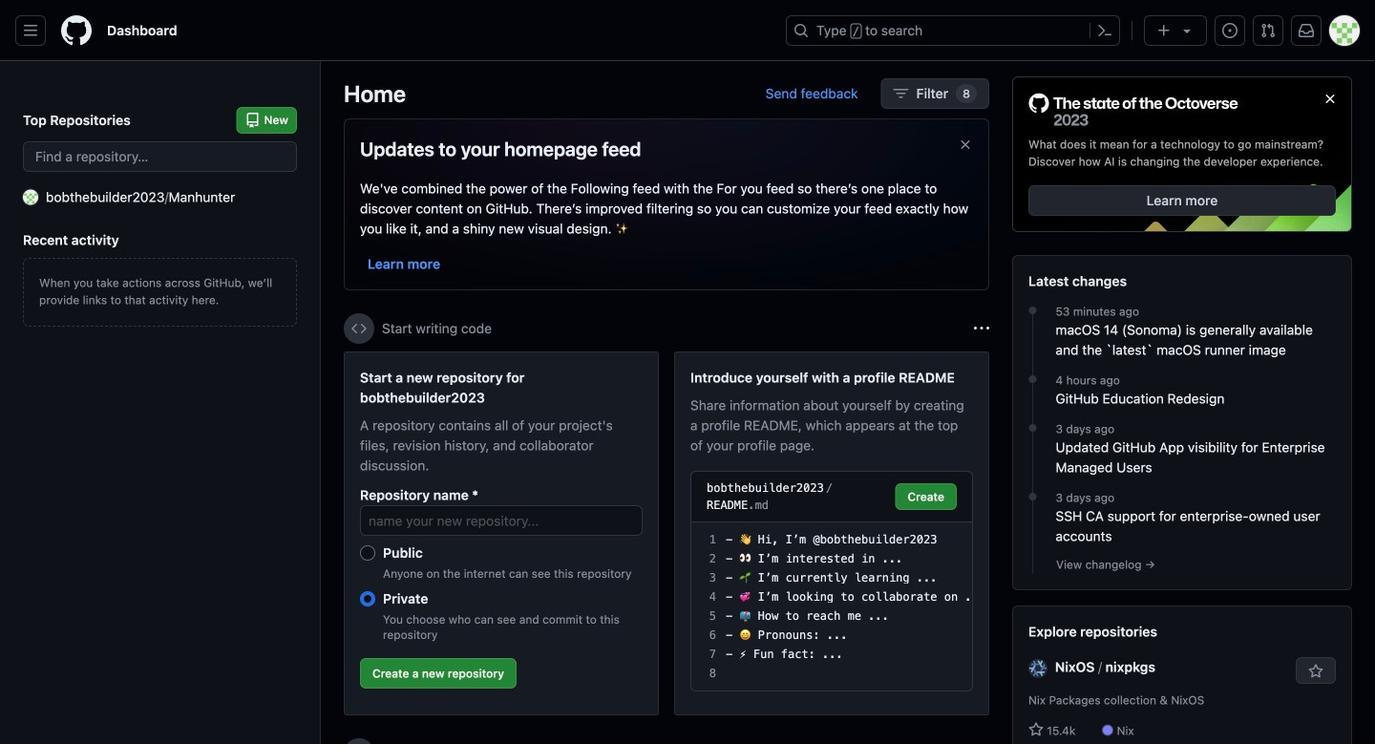 Task type: vqa. For each thing, say whether or not it's contained in the screenshot.
the command palette image
yes



Task type: describe. For each thing, give the bounding box(es) containing it.
star image
[[1029, 722, 1044, 738]]

start a new repository element
[[344, 352, 659, 716]]

3 dot fill image from the top
[[1026, 489, 1041, 505]]

triangle down image
[[1180, 23, 1195, 38]]

notifications image
[[1299, 23, 1315, 38]]

star this repository image
[[1309, 664, 1324, 679]]

@nixos profile image
[[1029, 659, 1048, 678]]

none radio inside start a new repository element
[[360, 546, 376, 561]]

dot fill image
[[1026, 303, 1041, 318]]

1 dot fill image from the top
[[1026, 372, 1041, 387]]

why am i seeing this? image
[[975, 321, 990, 336]]

manhunter image
[[23, 190, 38, 205]]

none submit inside introduce yourself with a profile readme element
[[896, 483, 957, 510]]

close image
[[1323, 91, 1339, 107]]



Task type: locate. For each thing, give the bounding box(es) containing it.
plus image
[[1157, 23, 1172, 38]]

name your new repository... text field
[[360, 505, 643, 536]]

command palette image
[[1098, 23, 1113, 38]]

filter image
[[894, 86, 909, 101]]

git pull request image
[[1261, 23, 1277, 38]]

1 vertical spatial dot fill image
[[1026, 421, 1041, 436]]

None radio
[[360, 591, 376, 607]]

2 dot fill image from the top
[[1026, 421, 1041, 436]]

code image
[[352, 321, 367, 336]]

2 vertical spatial dot fill image
[[1026, 489, 1041, 505]]

Find a repository… text field
[[23, 141, 297, 172]]

none radio inside start a new repository element
[[360, 591, 376, 607]]

introduce yourself with a profile readme element
[[675, 352, 990, 716]]

explore element
[[1013, 76, 1353, 744]]

homepage image
[[61, 15, 92, 46]]

issue opened image
[[1223, 23, 1238, 38]]

Top Repositories search field
[[23, 141, 297, 172]]

None submit
[[896, 483, 957, 510]]

github logo image
[[1029, 93, 1239, 128]]

x image
[[958, 137, 974, 152]]

dot fill image
[[1026, 372, 1041, 387], [1026, 421, 1041, 436], [1026, 489, 1041, 505]]

None radio
[[360, 546, 376, 561]]

explore repositories navigation
[[1013, 606, 1353, 744]]

0 vertical spatial dot fill image
[[1026, 372, 1041, 387]]



